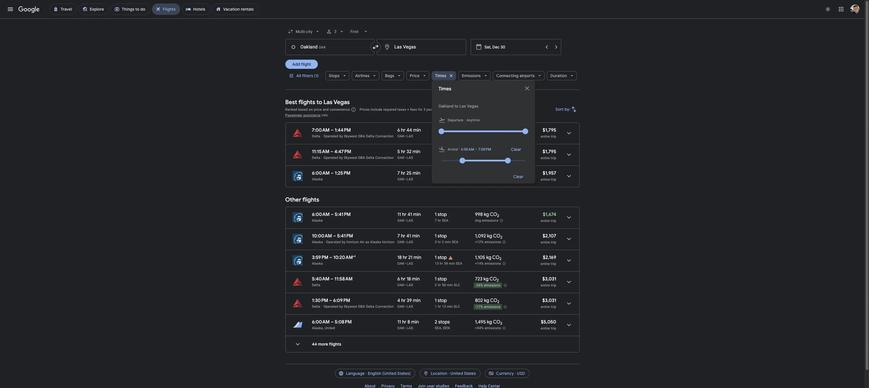 Task type: vqa. For each thing, say whether or not it's contained in the screenshot.
'6:00 AM' inside the 6:00 AM – 5:08 PM Alaska, United
yes



Task type: locate. For each thing, give the bounding box(es) containing it.
1 vertical spatial -
[[475, 284, 476, 288]]

min inside 1 stop 3 hr 53 min
[[447, 134, 453, 139]]

1 1 stop flight. element from the top
[[435, 128, 447, 134]]

0 horizontal spatial horizon
[[346, 241, 359, 245]]

– down total duration 4 hr 39 min. "element"
[[404, 305, 407, 309]]

by
[[339, 134, 343, 139], [339, 156, 343, 160], [342, 241, 345, 245], [339, 305, 343, 309]]

las for 6 hr 18 min
[[407, 284, 413, 288]]

0 vertical spatial $3,031 entire trip
[[541, 277, 556, 288]]

connection
[[375, 134, 394, 139], [375, 156, 394, 160], [375, 305, 394, 309]]

9 entire from the top
[[541, 327, 550, 331]]

stop inside 1 stop 3 hr 53 min
[[438, 128, 447, 133]]

operated down leaves oakland international airport at 11:15 am on saturday, december 30 and arrives at harry reid international airport at 4:47 pm on saturday, december 30. element
[[324, 156, 338, 160]]

1,105
[[475, 255, 485, 261]]

1 for 11 hr 41 min
[[435, 212, 437, 218]]

0 vertical spatial skywest
[[344, 134, 357, 139]]

0 horizontal spatial vegas
[[334, 99, 350, 106]]

1 horizontal spatial 44
[[407, 128, 412, 133]]

layover (1 of 1) is a 3 hr 53 min layover at los angeles international airport in los angeles. element
[[435, 134, 472, 139]]

0 vertical spatial 7
[[397, 171, 400, 176]]

0 horizontal spatial 18
[[397, 255, 402, 261]]

to right oakland
[[455, 104, 458, 109]]

2 stop from the top
[[438, 149, 447, 155]]

hr left 8
[[402, 320, 406, 326]]

+54% emissions
[[475, 327, 501, 331]]

kg inside 619 kg co 2
[[483, 128, 488, 133]]

kg for 646
[[484, 149, 489, 155]]

13
[[435, 262, 439, 266], [442, 305, 446, 309]]

2 inside 619 kg co 2
[[496, 129, 498, 134]]

6:00 am inside '6:00 am – 5:08 pm alaska, united'
[[312, 320, 330, 326]]

oak down "total duration 11 hr 41 min." element
[[397, 219, 404, 223]]

1 trip from the top
[[551, 135, 556, 139]]

layover (1 of 1) is a 2 hr 50 min layover at salt lake city international airport in salt lake city. element
[[435, 283, 472, 288]]

1 for 7 hr 41 min
[[435, 234, 437, 239]]

1 stop flight. element
[[435, 128, 447, 134], [435, 149, 447, 156], [435, 212, 447, 219], [435, 234, 447, 240], [435, 255, 447, 262], [435, 277, 447, 283], [435, 298, 447, 305]]

1 inside 1 stop 7 hr sea
[[435, 212, 437, 218]]

1 11 from the top
[[397, 212, 401, 218]]

5:41 pm inside 6:00 am – 5:41 pm alaska
[[335, 212, 351, 218]]

2 vertical spatial connection
[[375, 305, 394, 309]]

hr left 25
[[401, 171, 405, 176]]

3 - from the top
[[475, 306, 476, 310]]

3:59 pm
[[312, 255, 328, 261]]

+ inside prices include required taxes + fees for 3 passengers. optional charges and passenger assistance
[[407, 108, 409, 112]]

$3,031 entire trip up 3031 us dollars text box
[[541, 277, 556, 288]]

2 vertical spatial 7
[[397, 234, 400, 239]]

layover (1 of 2) is a 2 hr 57 min layover at seattle-tacoma international airport in seattle. layover (2 of 2) is a 1 hr 15 min layover at denver international airport in denver. element
[[435, 326, 472, 331]]

6:00 am down "11:15 am" text field
[[312, 171, 330, 176]]

trip inside $1,674 entire trip
[[551, 219, 556, 223]]

0 vertical spatial operated by skywest dba delta connection
[[324, 134, 394, 139]]

entire for 998
[[541, 219, 550, 223]]

min inside 5 hr 32 min oak – las
[[413, 149, 420, 155]]

total duration 7 hr 25 min. element
[[397, 171, 435, 177]]

entire for 619
[[541, 135, 550, 139]]

best
[[285, 99, 297, 106]]

2 right 619
[[496, 129, 498, 134]]

2 vertical spatial skywest
[[344, 305, 357, 309]]

by down leaves oakland international airport at 10:00 am on saturday, december 30 and arrives at harry reid international airport at 5:41 pm on saturday, december 30. element
[[342, 241, 345, 245]]

flights
[[298, 99, 315, 106], [302, 197, 319, 204], [329, 342, 341, 347]]

flights right other
[[302, 197, 319, 204]]

3 inside 1 stop 3 hr 53 min
[[435, 134, 437, 139]]

1 vertical spatial 44
[[312, 342, 317, 347]]

– down total duration 6 hr 44 min. element
[[404, 134, 407, 139]]

flight
[[301, 62, 311, 67]]

las down 8
[[407, 327, 413, 331]]

oak up 4
[[397, 284, 404, 288]]

0 vertical spatial 18
[[397, 255, 402, 261]]

1 horizontal spatial las
[[459, 104, 466, 109]]

0 vertical spatial $3,031
[[542, 277, 556, 283]]

-
[[475, 156, 476, 160], [475, 284, 476, 288], [475, 306, 476, 310]]

+ left fees
[[407, 108, 409, 112]]

1 vertical spatial united
[[451, 372, 463, 377]]

2 up avg emissions
[[497, 214, 499, 219]]

1 slc from the top
[[454, 284, 460, 288]]

2 oak from the top
[[397, 156, 404, 160]]

kg for 723
[[484, 277, 489, 283]]

+14% emissions
[[475, 262, 501, 266]]

layover (1 of 1) is a 7 hr layover at seattle-tacoma international airport in seattle. element
[[435, 219, 472, 223]]

min inside 1 stop 2 hr 46 min lax
[[447, 156, 453, 160]]

1 vertical spatial times
[[439, 86, 451, 92]]

oak inside 5 hr 32 min oak – las
[[397, 156, 404, 160]]

6 for 6 hr 44 min
[[397, 128, 400, 133]]

1 vertical spatial 13
[[442, 305, 446, 309]]

las down 25
[[407, 178, 413, 182]]

1 las from the top
[[407, 134, 413, 139]]

39 inside the layover (1 of 1) is a 13 hr 39 min overnight layover at seattle-tacoma international airport in seattle. element
[[444, 262, 448, 266]]

2 up 1 stop
[[442, 241, 444, 245]]

1 - from the top
[[475, 156, 476, 160]]

– down "total duration 11 hr 41 min." element
[[404, 219, 407, 223]]

10:00 am
[[312, 234, 332, 239]]

2 11 from the top
[[397, 320, 401, 326]]

skywest for 4:47 pm
[[344, 156, 357, 160]]

1 oak from the top
[[397, 134, 404, 139]]

7 trip from the top
[[551, 284, 556, 288]]

Departure time: 3:59 PM. text field
[[312, 255, 328, 261]]

alaska
[[312, 178, 323, 182], [312, 219, 323, 223], [312, 241, 323, 245], [370, 241, 381, 245], [312, 262, 323, 266]]

6:00 am inside search box
[[461, 148, 474, 152]]

vegas inside main content
[[334, 99, 350, 106]]

by:
[[565, 107, 570, 112]]

entire down $1,795 text field
[[541, 135, 550, 139]]

2 1 stop flight. element from the top
[[435, 149, 447, 156]]

flights up based
[[298, 99, 315, 106]]

co up -26% emissions
[[490, 277, 497, 283]]

united inside '6:00 am – 5:08 pm alaska, united'
[[325, 327, 335, 331]]

kg up avg emissions
[[484, 212, 489, 218]]

stop inside 1 stop 3 hr 2 min sea
[[438, 234, 447, 239]]

2 6 from the top
[[397, 277, 400, 283]]

horizon
[[346, 241, 359, 245], [382, 241, 395, 245]]

hr left 50
[[438, 284, 441, 288]]

dba for 1:44 pm
[[358, 134, 365, 139]]

39 down 1 stop
[[444, 262, 448, 266]]

1 vertical spatial 5:41 pm
[[337, 234, 353, 239]]

46
[[442, 156, 446, 160]]

5 oak from the top
[[397, 241, 404, 245]]

vegas up anytime
[[467, 104, 478, 109]]

0 vertical spatial flights
[[298, 99, 315, 106]]

8 entire from the top
[[541, 305, 550, 310]]

11 inside 11 hr 41 min oak – las
[[397, 212, 401, 218]]

passengers.
[[426, 108, 446, 112]]

hr up 1 stop 3 hr 2 min sea
[[438, 219, 441, 223]]

by down 6:09 pm text field
[[339, 305, 343, 309]]

sort by:
[[555, 107, 570, 112]]

9 trip from the top
[[551, 327, 556, 331]]

trip for 1,092
[[551, 241, 556, 245]]

bags button
[[382, 69, 404, 83]]

1 vertical spatial 6
[[397, 277, 400, 283]]

8 trip from the top
[[551, 305, 556, 310]]

6:00 am for 7:00 pm
[[461, 148, 474, 152]]

18 inside 6 hr 18 min oak – las
[[407, 277, 411, 283]]

7 1 stop flight. element from the top
[[435, 298, 447, 305]]

0 vertical spatial $1,795 entire trip
[[541, 128, 556, 139]]

0 vertical spatial 39
[[444, 262, 448, 266]]

optional
[[447, 108, 461, 112]]

44 left more
[[312, 342, 317, 347]]

entire down the $1,957
[[541, 178, 550, 182]]

2 slc from the top
[[454, 305, 460, 309]]

1 stop flight. element down 1 stop 7 hr sea
[[435, 234, 447, 240]]

1 horizontal spatial 39
[[444, 262, 448, 266]]

clear
[[511, 147, 521, 152], [513, 174, 524, 180]]

4 1 stop flight. element from the top
[[435, 234, 447, 240]]

stop up "layover (1 of 1) is a 7 hr layover at seattle-tacoma international airport in seattle." element
[[438, 212, 447, 218]]

5 trip from the top
[[551, 241, 556, 245]]

hr inside the layover (1 of 1) is a 13 hr 39 min overnight layover at seattle-tacoma international airport in seattle. element
[[440, 262, 443, 266]]

1 vertical spatial 18
[[407, 277, 411, 283]]

7 las from the top
[[407, 284, 413, 288]]

trip for 1,105
[[551, 262, 556, 266]]

4 stop from the top
[[438, 234, 447, 239]]

1 vertical spatial skywest
[[344, 156, 357, 160]]

6:00 am inside 6:00 am – 5:41 pm alaska
[[312, 212, 330, 218]]

operated by skywest dba delta connection down 4:47 pm text box
[[324, 156, 394, 160]]

kg inside 1,105 kg co 2
[[486, 255, 491, 261]]

Departure time: 6:00 AM. text field
[[312, 171, 330, 176]]

26%
[[476, 284, 483, 288]]

1 stop 2 hr 50 min slc
[[435, 277, 460, 288]]

min inside '4 hr 39 min oak – las'
[[413, 298, 421, 304]]

leaves oakland international airport at 6:00 am on saturday, december 30 and arrives at harry reid international airport at 5:08 pm on saturday, december 30. element
[[312, 320, 352, 326]]

9 oak from the top
[[397, 327, 404, 331]]

oak for 7 hr 25 min
[[397, 178, 404, 182]]

13 down 1 stop
[[435, 262, 439, 266]]

2 - from the top
[[475, 284, 476, 288]]

41 inside 11 hr 41 min oak – las
[[408, 212, 412, 218]]

11:15 am
[[312, 149, 329, 155]]

operated by skywest dba delta connection down 6:09 pm text field
[[324, 305, 394, 309]]

$1,795 for 646
[[543, 149, 556, 155]]

1 vertical spatial operated by skywest dba delta connection
[[324, 156, 394, 160]]

41 for 7
[[406, 234, 411, 239]]

entire inside "$2,169 entire trip"
[[541, 262, 550, 266]]

slc
[[454, 284, 460, 288], [454, 305, 460, 309]]

1 vertical spatial $1,795
[[543, 149, 556, 155]]

skywest
[[344, 134, 357, 139], [344, 156, 357, 160], [344, 305, 357, 309]]

7 entire from the top
[[541, 284, 550, 288]]

layover (1 of 1) is a 2 hr 46 min layover at los angeles international airport in los angeles. element
[[435, 156, 472, 160]]

1 inside 1 stop 3 hr 53 min
[[435, 128, 437, 133]]

1 stop flight. element for 7 hr 41 min
[[435, 234, 447, 240]]

5 entire from the top
[[541, 241, 550, 245]]

7
[[397, 171, 400, 176], [435, 219, 437, 223], [397, 234, 400, 239]]

trip down 3031 us dollars text box
[[551, 305, 556, 310]]

charges
[[462, 108, 474, 112]]

1 up layover (1 of 1) is a 3 hr 2 min layover at seattle-tacoma international airport in seattle. element
[[435, 234, 437, 239]]

1 skywest from the top
[[344, 134, 357, 139]]

min inside the layover (1 of 1) is a 13 hr 39 min overnight layover at seattle-tacoma international airport in seattle. element
[[449, 262, 455, 266]]

skywest down 4:47 pm text box
[[344, 156, 357, 160]]

2 $1,795 entire trip from the top
[[541, 149, 556, 160]]

min right 46
[[447, 156, 453, 160]]

4 oak from the top
[[397, 219, 404, 223]]

None field
[[285, 26, 323, 37], [348, 26, 371, 37], [285, 26, 323, 37], [348, 26, 371, 37]]

1674 US dollars text field
[[543, 212, 556, 218]]

connecting airports
[[496, 73, 535, 78]]

6:00 am for 1:25 pm
[[312, 171, 330, 176]]

 image for 1:30 pm
[[321, 305, 322, 309]]

co inside 723 kg co 2
[[490, 277, 497, 283]]

oak inside "7 hr 25 min oak – las"
[[397, 178, 404, 182]]

7 oak from the top
[[397, 284, 404, 288]]

alaska right 'as'
[[370, 241, 381, 245]]

1 vertical spatial connection
[[375, 156, 394, 160]]

1 stop 3 hr 2 min sea
[[435, 234, 458, 245]]

– left 5:08 pm
[[331, 320, 334, 326]]

oak inside 18 hr 21 min oak – las
[[397, 262, 404, 266]]

oak for 6 hr 18 min
[[397, 284, 404, 288]]

connection for 5
[[375, 156, 394, 160]]

1 horizontal spatial 13
[[442, 305, 446, 309]]

stop inside "1 stop 1 hr 13 min slc"
[[438, 298, 447, 304]]

2
[[496, 129, 498, 134], [435, 156, 437, 160], [497, 214, 499, 219], [500, 235, 502, 240], [442, 241, 444, 245], [500, 257, 502, 262], [497, 279, 499, 283], [435, 284, 437, 288], [497, 300, 499, 305], [435, 320, 437, 326], [500, 322, 502, 327]]

entire down 3031 us dollars text box
[[541, 305, 550, 310]]

6 las from the top
[[407, 262, 413, 266]]

stop inside 1 stop 2 hr 46 min lax
[[438, 149, 447, 155]]

5 las from the top
[[407, 241, 413, 245]]

3 trip from the top
[[551, 178, 556, 182]]

stop for 1 stop 3 hr 2 min sea
[[438, 234, 447, 239]]

– left 1:25 pm
[[331, 171, 334, 176]]

0 vertical spatial arrival time: 5:41 pm. text field
[[335, 212, 351, 218]]

2 vertical spatial operated by skywest dba delta connection
[[324, 305, 394, 309]]

3 inside "popup button"
[[334, 29, 337, 34]]

and right charges
[[475, 108, 481, 112]]

6 trip from the top
[[551, 262, 556, 266]]

2 vertical spatial flights
[[329, 342, 341, 347]]

6 entire from the top
[[541, 262, 550, 266]]

1 entire from the top
[[541, 135, 550, 139]]

co up avg emissions
[[490, 212, 497, 218]]

trip down 1795 us dollars text box in the top right of the page
[[551, 156, 556, 160]]

8 oak from the top
[[397, 305, 404, 309]]

change appearance image
[[821, 2, 835, 16]]

1 $3,031 entire trip from the top
[[541, 277, 556, 288]]

kg up -26% emissions
[[484, 277, 489, 283]]

las inside 11 hr 8 min oak – las
[[407, 327, 413, 331]]

min down 11 hr 41 min oak – las
[[412, 234, 420, 239]]

0 vertical spatial +
[[407, 108, 409, 112]]

2 connection from the top
[[375, 156, 394, 160]]

1 $1,795 from the top
[[543, 128, 556, 133]]

2 $1,795 from the top
[[543, 149, 556, 155]]

6 inside 6 hr 44 min oak – las
[[397, 128, 400, 133]]

3 las from the top
[[407, 178, 413, 182]]

Arrival time: 1:44 PM. text field
[[335, 128, 351, 133]]

6:00 am for 5:08 pm
[[312, 320, 330, 326]]

0 vertical spatial connection
[[375, 134, 394, 139]]

11 for 11 hr 41 min
[[397, 212, 401, 218]]

$3,031 entire trip for 802
[[541, 298, 556, 310]]

oak inside 6 hr 44 min oak – las
[[397, 134, 404, 139]]

entire for 1,092
[[541, 241, 550, 245]]

0 vertical spatial united
[[325, 327, 335, 331]]

2 dba from the top
[[358, 156, 365, 160]]

4 trip from the top
[[551, 219, 556, 223]]

2 $3,031 from the top
[[542, 298, 556, 304]]

1 $3,031 from the top
[[542, 277, 556, 283]]

oak inside 6 hr 18 min oak – las
[[397, 284, 404, 288]]

oak for 6 hr 44 min
[[397, 134, 404, 139]]

1 horizontal spatial vegas
[[467, 104, 478, 109]]

1 vertical spatial 11
[[397, 320, 401, 326]]

2 inside 802 kg co 2
[[497, 300, 499, 305]]

by for 6:09 pm
[[339, 305, 343, 309]]

$3,031 for 723
[[542, 277, 556, 283]]

,
[[441, 327, 442, 331]]

flights for other
[[302, 197, 319, 204]]

entire for 802
[[541, 305, 550, 310]]

-33% emissions
[[475, 156, 500, 160]]

3 operated by skywest dba delta connection from the top
[[324, 305, 394, 309]]

 image
[[321, 156, 322, 160], [321, 305, 322, 309]]

delta
[[312, 134, 320, 139], [366, 134, 374, 139], [312, 156, 320, 160], [366, 156, 374, 160], [312, 284, 320, 288], [312, 305, 320, 309], [366, 305, 374, 309]]

5050 US dollars text field
[[541, 320, 556, 326]]

8 las from the top
[[407, 305, 413, 309]]

price button
[[406, 69, 429, 83]]

flight details. leaves oakland international airport at 1:30 pm on saturday, december 30 and arrives at harry reid international airport at 6:09 pm on saturday, december 30. image
[[562, 297, 576, 311]]

2 inside 723 kg co 2
[[497, 279, 499, 283]]

las inside 5 hr 32 min oak – las
[[407, 156, 413, 160]]

sea down 2 stops flight. element
[[435, 327, 441, 331]]

+14%
[[475, 262, 484, 266]]

0 vertical spatial  image
[[321, 156, 322, 160]]

3 dba from the top
[[358, 305, 365, 309]]

prices include required taxes + fees for 3 passengers. optional charges and passenger assistance
[[285, 108, 482, 118]]

2 inside 1 stop 2 hr 50 min slc
[[435, 284, 437, 288]]

to up the price
[[317, 99, 322, 106]]

6 down taxes
[[397, 128, 400, 133]]

1 vertical spatial 7
[[435, 219, 437, 223]]

1 6 from the top
[[397, 128, 400, 133]]

co inside 619 kg co 2
[[489, 128, 496, 133]]

11 for 11 hr 8 min
[[397, 320, 401, 326]]

1 vertical spatial dba
[[358, 156, 365, 160]]

-17% emissions
[[475, 306, 500, 310]]

7 left 25
[[397, 171, 400, 176]]

0 vertical spatial 6
[[397, 128, 400, 133]]

airlines button
[[352, 69, 379, 83]]

flight details. leaves oakland international airport at 10:00 am on saturday, december 30 and arrives at harry reid international airport at 5:41 pm on saturday, december 30. image
[[562, 232, 576, 246]]

2 operated by skywest dba delta connection from the top
[[324, 156, 394, 160]]

1 stop flight. element up 53
[[435, 128, 447, 134]]

2 skywest from the top
[[344, 156, 357, 160]]

filters
[[302, 73, 313, 78]]

2 trip from the top
[[551, 156, 556, 160]]

4 las from the top
[[407, 219, 413, 223]]

- for 646
[[475, 156, 476, 160]]

las inside 11 hr 41 min oak – las
[[407, 219, 413, 223]]

10:00 am – 5:41 pm
[[312, 234, 353, 239]]

hr down 18 hr 21 min oak – las
[[401, 277, 405, 283]]

1 vertical spatial arrival time: 5:41 pm. text field
[[337, 234, 353, 239]]

$1,795 entire trip up 1795 us dollars text box in the top right of the page
[[541, 128, 556, 139]]

Arrival time: 10:20 AM on  Sunday, December 31. text field
[[333, 255, 356, 261]]

co inside 1,092 kg co 2
[[493, 234, 500, 239]]

entire for 1,495
[[541, 327, 550, 331]]

stop inside 1 stop 7 hr sea
[[438, 212, 447, 218]]

las up ranked based on price and convenience
[[324, 99, 332, 106]]

kg inside 1,092 kg co 2
[[487, 234, 492, 239]]

skywest down 6:09 pm text field
[[344, 305, 357, 309]]

3 oak from the top
[[397, 178, 404, 182]]

3 stop from the top
[[438, 212, 447, 218]]

times down the times popup button
[[439, 86, 451, 92]]

min down the for
[[413, 128, 421, 133]]

oak for 7 hr 41 min
[[397, 241, 404, 245]]

– inside 11 hr 41 min oak – las
[[404, 219, 407, 223]]

6 1 stop flight. element from the top
[[435, 277, 447, 283]]

flights for best
[[298, 99, 315, 106]]

32
[[407, 149, 412, 155]]

dba for 6:09 pm
[[358, 305, 365, 309]]

0 vertical spatial 11
[[397, 212, 401, 218]]

trip for 619
[[551, 135, 556, 139]]

4 entire from the top
[[541, 219, 550, 223]]

las for 4 hr 39 min
[[407, 305, 413, 309]]

min right 53
[[447, 134, 453, 139]]

trip for 802
[[551, 305, 556, 310]]

1 vertical spatial  image
[[321, 305, 322, 309]]

6:00 am – 7:00 pm
[[461, 148, 491, 152]]

hr inside 1 stop 7 hr sea
[[438, 219, 441, 223]]

1 vertical spatial slc
[[454, 305, 460, 309]]

1 for 4 hr 39 min
[[435, 298, 437, 304]]

min right 32
[[413, 149, 420, 155]]

802
[[475, 298, 483, 304]]

$1,795 entire trip for 646
[[541, 149, 556, 160]]

hr inside 6 hr 18 min oak – las
[[401, 277, 405, 283]]

emissions
[[484, 156, 500, 160], [482, 219, 498, 223], [485, 241, 501, 245], [485, 262, 501, 266], [484, 284, 500, 288], [484, 306, 500, 310], [485, 327, 501, 331]]

+12%
[[475, 241, 484, 245]]

2 up -26% emissions
[[497, 279, 499, 283]]

las down total duration 4 hr 39 min. "element"
[[407, 305, 413, 309]]

alaska down 3:59 pm
[[312, 262, 323, 266]]

$1,674 entire trip
[[541, 212, 556, 223]]

7 stop from the top
[[438, 298, 447, 304]]

hr down 1 stop
[[440, 262, 443, 266]]

1 stop from the top
[[438, 128, 447, 133]]

41
[[408, 212, 412, 218], [406, 234, 411, 239]]

1 vertical spatial $3,031
[[542, 298, 556, 304]]

0 horizontal spatial 39
[[407, 298, 412, 304]]

2 vertical spatial -
[[475, 306, 476, 310]]

oak down total duration 18 hr 21 min. element
[[397, 262, 404, 266]]

6:00 am
[[461, 148, 474, 152], [312, 171, 330, 176], [312, 212, 330, 218], [312, 320, 330, 326]]

$3,031
[[542, 277, 556, 283], [542, 298, 556, 304]]

1 vertical spatial flights
[[302, 197, 319, 204]]

hr left 53
[[438, 134, 441, 139]]

44 inside 6 hr 44 min oak – las
[[407, 128, 412, 133]]

50
[[442, 284, 446, 288]]

by down 4:47 pm
[[339, 156, 343, 160]]

44 more flights image
[[291, 338, 304, 352]]

operated by skywest dba delta connection down 1:44 pm text box
[[324, 134, 394, 139]]

2 left stops
[[435, 320, 437, 326]]

3 1 stop flight. element from the top
[[435, 212, 447, 219]]

flight details. leaves oakland international airport at 11:15 am on saturday, december 30 and arrives at harry reid international airport at 4:47 pm on saturday, december 30. image
[[562, 148, 576, 162]]

0 vertical spatial $1,795
[[543, 128, 556, 133]]

1 horizontal spatial horizon
[[382, 241, 395, 245]]

Arrival time: 6:09 PM. text field
[[333, 298, 350, 304]]

connection left 5 hr 32 min oak – las
[[375, 156, 394, 160]]

oak inside 11 hr 8 min oak – las
[[397, 327, 404, 331]]

kg up -17% emissions on the bottom of page
[[484, 298, 489, 304]]

2 las from the top
[[407, 156, 413, 160]]

close dialog image
[[524, 85, 530, 92]]

None text field
[[285, 39, 375, 55], [377, 39, 466, 55], [285, 39, 375, 55], [377, 39, 466, 55]]

trip inside "$2,169 entire trip"
[[551, 262, 556, 266]]

1 $1,795 entire trip from the top
[[541, 128, 556, 139]]

times right price popup button
[[435, 73, 446, 78]]

slc inside 1 stop 2 hr 50 min slc
[[454, 284, 460, 288]]

slc right 50
[[454, 284, 460, 288]]

layover (1 of 1) is a 1 hr 13 min layover at salt lake city international airport in salt lake city. element
[[435, 305, 472, 310]]

entire
[[541, 135, 550, 139], [541, 156, 550, 160], [541, 178, 550, 182], [541, 219, 550, 223], [541, 241, 550, 245], [541, 262, 550, 266], [541, 284, 550, 288], [541, 305, 550, 310], [541, 327, 550, 331]]

723
[[475, 277, 482, 283]]

1 horizontal spatial +
[[407, 108, 409, 112]]

0 vertical spatial 41
[[408, 212, 412, 218]]

oak for 4 hr 39 min
[[397, 305, 404, 309]]

dba for 4:47 pm
[[358, 156, 365, 160]]

1 horizontal spatial and
[[475, 108, 481, 112]]

2 entire from the top
[[541, 156, 550, 160]]

operated by skywest dba delta connection
[[324, 134, 394, 139], [324, 156, 394, 160], [324, 305, 394, 309]]

– down 32
[[404, 156, 407, 160]]

 image down departure time: 1:30 pm. text field
[[321, 305, 322, 309]]

by for 1:44 pm
[[339, 134, 343, 139]]

0 horizontal spatial 13
[[435, 262, 439, 266]]

hr
[[401, 128, 405, 133], [438, 134, 441, 139], [401, 149, 405, 155], [438, 156, 441, 160], [401, 171, 405, 176], [402, 212, 406, 218], [438, 219, 441, 223], [401, 234, 405, 239], [438, 241, 441, 245], [403, 255, 407, 261], [440, 262, 443, 266], [401, 277, 405, 283], [438, 284, 441, 288], [401, 298, 406, 304], [438, 305, 441, 309], [402, 320, 406, 326]]

co inside 998 kg co 2
[[490, 212, 497, 218]]

arrival time: 5:41 pm. text field for 10:00 am
[[337, 234, 353, 239]]

entire inside $1,957 entire trip
[[541, 178, 550, 182]]

total duration 18 hr 21 min. element
[[397, 255, 435, 262]]

1 for 6 hr 18 min
[[435, 277, 437, 283]]

5:41 pm for 10:00 am – 5:41 pm
[[337, 234, 353, 239]]

alaska down departure time: 6:00 am. text field
[[312, 219, 323, 223]]

prices
[[360, 108, 370, 112]]

1 stop flight. element for 6 hr 18 min
[[435, 277, 447, 283]]

7 for 7 hr 41 min
[[397, 234, 400, 239]]

$3,031 entire trip
[[541, 277, 556, 288], [541, 298, 556, 310]]

1 up layover (1 of 1) is a 1 hr 13 min layover at salt lake city international airport in salt lake city. element
[[435, 298, 437, 304]]

1 vertical spatial 39
[[407, 298, 412, 304]]

stop inside 1 stop 2 hr 50 min slc
[[438, 277, 447, 283]]

1 vertical spatial $3,031 entire trip
[[541, 298, 556, 310]]

0 vertical spatial slc
[[454, 284, 460, 288]]

9 las from the top
[[407, 327, 413, 331]]

1 horizon from the left
[[346, 241, 359, 245]]

co up +54% emissions at bottom
[[493, 320, 500, 326]]

2 vertical spatial dba
[[358, 305, 365, 309]]

0 horizontal spatial and
[[323, 108, 329, 112]]

None search field
[[285, 25, 580, 184]]

1 vertical spatial 41
[[406, 234, 411, 239]]

dba
[[358, 134, 365, 139], [358, 156, 365, 160], [358, 305, 365, 309]]

co for 646 kg co
[[490, 149, 497, 155]]

more
[[318, 342, 328, 347]]

las for 6 hr 44 min
[[407, 134, 413, 139]]

hr inside 11 hr 8 min oak – las
[[402, 320, 406, 326]]

0 vertical spatial clear
[[511, 147, 521, 152]]

$1,795 entire trip for 619
[[541, 128, 556, 139]]

39 for 4
[[407, 298, 412, 304]]

6 inside 6 hr 18 min oak – las
[[397, 277, 400, 283]]

10:20 am
[[333, 255, 353, 261]]

0 vertical spatial clear button
[[504, 145, 528, 154]]

0 vertical spatial dba
[[358, 134, 365, 139]]

– right 3:59 pm
[[329, 255, 332, 261]]

1 stop 7 hr sea
[[435, 212, 448, 223]]

0 vertical spatial 44
[[407, 128, 412, 133]]

6:09 pm
[[333, 298, 350, 304]]

6 oak from the top
[[397, 262, 404, 266]]

co for 802 kg co 2
[[490, 298, 497, 304]]

2 $3,031 entire trip from the top
[[541, 298, 556, 310]]

operated down 1:30 pm – 6:09 pm
[[324, 305, 338, 309]]

– inside 6:00 am – 1:25 pm alaska
[[331, 171, 334, 176]]

0 horizontal spatial +
[[353, 255, 354, 259]]

stops
[[329, 73, 340, 78]]

kg up +12% emissions
[[487, 234, 492, 239]]

2 inside 1,495 kg co 2
[[500, 322, 502, 327]]

oak for 11 hr 8 min
[[397, 327, 404, 331]]

hr right 4
[[401, 298, 406, 304]]

las up departure
[[459, 104, 466, 109]]

main content
[[285, 95, 580, 358]]

0 vertical spatial -
[[475, 156, 476, 160]]

kg
[[483, 128, 488, 133], [484, 149, 489, 155], [484, 212, 489, 218], [487, 234, 492, 239], [486, 255, 491, 261], [484, 277, 489, 283], [484, 298, 489, 304], [487, 320, 492, 326]]

6:00 am up 10:00 am
[[312, 212, 330, 218]]

las down total duration 7 hr 41 min. element
[[407, 241, 413, 245]]

1 inside 1 stop 3 hr 2 min sea
[[435, 234, 437, 239]]

5 stop from the top
[[438, 255, 447, 261]]

min inside 11 hr 8 min oak – las
[[411, 320, 419, 326]]

1,495
[[475, 320, 486, 326]]

Arrival time: 5:41 PM. text field
[[335, 212, 351, 218], [337, 234, 353, 239]]

co inside 1,495 kg co 2
[[493, 320, 500, 326]]

operated by skywest dba delta connection for 6:09 pm
[[324, 305, 394, 309]]

0 vertical spatial times
[[435, 73, 446, 78]]

1 operated by skywest dba delta connection from the top
[[324, 134, 394, 139]]

1 inside 1 stop 2 hr 46 min lax
[[435, 149, 437, 155]]

3031 US dollars text field
[[542, 298, 556, 304]]

1  image from the top
[[321, 156, 322, 160]]

1 up 2 stops flight. element
[[435, 305, 437, 309]]

1 horizontal spatial 18
[[407, 277, 411, 283]]

11 inside 11 hr 8 min oak – las
[[397, 320, 401, 326]]

min right 21
[[414, 255, 421, 261]]

3 entire from the top
[[541, 178, 550, 182]]

3 skywest from the top
[[344, 305, 357, 309]]

$1,795 entire trip
[[541, 128, 556, 139], [541, 149, 556, 160]]

2 and from the left
[[475, 108, 481, 112]]

0 vertical spatial 5:41 pm
[[335, 212, 351, 218]]

trip for 1,495
[[551, 327, 556, 331]]

3 connection from the top
[[375, 305, 394, 309]]

39
[[444, 262, 448, 266], [407, 298, 412, 304]]

operated for 4:47 pm
[[324, 156, 338, 160]]

stop for 1 stop
[[438, 255, 447, 261]]

connection for 6
[[375, 134, 394, 139]]

hr down 11 hr 41 min oak – las
[[401, 234, 405, 239]]

2169 US dollars text field
[[543, 255, 556, 261]]

Departure time: 1:30 PM. text field
[[312, 298, 328, 304]]

1 horizontal spatial to
[[455, 104, 458, 109]]

2  image from the top
[[321, 305, 322, 309]]

trip down $2,169
[[551, 262, 556, 266]]

united
[[325, 327, 335, 331], [451, 372, 463, 377]]

-26% emissions
[[475, 284, 500, 288]]

1 dba from the top
[[358, 134, 365, 139]]

1 horizontal spatial united
[[451, 372, 463, 377]]

6 stop from the top
[[438, 277, 447, 283]]

1 connection from the top
[[375, 134, 394, 139]]

0 horizontal spatial united
[[325, 327, 335, 331]]

emissions down 802 kg co 2
[[484, 306, 500, 310]]

1 vertical spatial $1,795 entire trip
[[541, 149, 556, 160]]

co inside 802 kg co 2
[[490, 298, 497, 304]]

slc for 723
[[454, 284, 460, 288]]

operated by horizon air as alaska horizon
[[326, 241, 395, 245]]

hr inside "1 stop 1 hr 13 min slc"
[[438, 305, 441, 309]]

oak for 11 hr 41 min
[[397, 219, 404, 223]]

min down 18 hr 21 min oak – las
[[412, 277, 420, 283]]

co inside 1,105 kg co 2
[[492, 255, 500, 261]]

1:44 pm
[[335, 128, 351, 133]]

2 left 50
[[435, 284, 437, 288]]

1 vertical spatial +
[[353, 255, 354, 259]]

hr inside "7 hr 25 min oak – las"
[[401, 171, 405, 176]]

skywest down '1:44 pm'
[[344, 134, 357, 139]]

0 horizontal spatial las
[[324, 99, 332, 106]]

1 stop flight. element up 13 hr 39 min sea
[[435, 255, 447, 262]]

all filters (1)
[[296, 73, 319, 78]]

flight details. leaves oakland international airport at 6:00 am on saturday, december 30 and arrives at harry reid international airport at 5:41 pm on saturday, december 30. image
[[562, 211, 576, 225]]

oak
[[397, 134, 404, 139], [397, 156, 404, 160], [397, 178, 404, 182], [397, 219, 404, 223], [397, 241, 404, 245], [397, 262, 404, 266], [397, 284, 404, 288], [397, 305, 404, 309], [397, 327, 404, 331]]

39 inside '4 hr 39 min oak – las'
[[407, 298, 412, 304]]

 image
[[321, 134, 322, 139]]



Task type: describe. For each thing, give the bounding box(es) containing it.
Arrival time: 5:08 PM. text field
[[335, 320, 352, 326]]

sea inside 1 stop 3 hr 2 min sea
[[452, 241, 458, 245]]

las for 7 hr 41 min
[[407, 241, 413, 245]]

duration
[[550, 73, 567, 78]]

connection for 4
[[375, 305, 394, 309]]

stop for 1 stop 2 hr 46 min lax
[[438, 149, 447, 155]]

co for 1,092 kg co 2
[[493, 234, 500, 239]]

leaves oakland international airport at 6:00 am on saturday, december 30 and arrives at harry reid international airport at 1:25 pm on saturday, december 30. element
[[312, 171, 350, 176]]

– inside "3:59 pm – 10:20 am + 1"
[[329, 255, 332, 261]]

sort
[[555, 107, 564, 112]]

operated by skywest dba delta connection for 4:47 pm
[[324, 156, 394, 160]]

– inside 18 hr 21 min oak – las
[[404, 262, 407, 266]]

2 inside 1,092 kg co 2
[[500, 235, 502, 240]]

for
[[418, 108, 423, 112]]

Departure time: 7:00 AM. text field
[[312, 128, 330, 133]]

oak for 18 hr 21 min
[[397, 262, 404, 266]]

co for 1,495 kg co 2
[[493, 320, 500, 326]]

+54%
[[475, 327, 484, 331]]

price
[[314, 108, 322, 112]]

1:25 pm
[[335, 171, 350, 176]]

las inside main content
[[324, 99, 332, 106]]

5:08 pm
[[335, 320, 352, 326]]

– inside '6:00 am – 5:08 pm alaska, united'
[[331, 320, 334, 326]]

– inside 6 hr 44 min oak – las
[[404, 134, 407, 139]]

hr inside 7 hr 41 min oak – las
[[401, 234, 405, 239]]

min inside 7 hr 41 min oak – las
[[412, 234, 420, 239]]

kg for 1,495
[[487, 320, 492, 326]]

trip for 723
[[551, 284, 556, 288]]

leaves oakland international airport at 11:15 am on saturday, december 30 and arrives at harry reid international airport at 4:47 pm on saturday, december 30. element
[[312, 149, 351, 155]]

oakland to las vegas
[[439, 104, 478, 109]]

ranked
[[285, 108, 297, 112]]

5 1 stop flight. element from the top
[[435, 255, 447, 262]]

stop for 1 stop 1 hr 13 min slc
[[438, 298, 447, 304]]

add
[[292, 62, 300, 67]]

entire for 1,105
[[541, 262, 550, 266]]

to inside search box
[[455, 104, 458, 109]]

– inside 7 hr 41 min oak – las
[[404, 241, 407, 245]]

leaves oakland international airport at 7:00 am on saturday, december 30 and arrives at harry reid international airport at 1:44 pm on saturday, december 30. element
[[312, 128, 351, 133]]

co for 723 kg co 2
[[490, 277, 497, 283]]

ranked based on price and convenience
[[285, 108, 350, 112]]

bags
[[385, 73, 394, 78]]

2 stops sea , den
[[435, 320, 450, 331]]

7:00 am
[[312, 128, 330, 133]]

1 stop
[[435, 255, 447, 261]]

emissions
[[462, 73, 481, 78]]

1 stop 3 hr 53 min
[[435, 128, 453, 139]]

slc for 802
[[454, 305, 460, 309]]

Arrival time: 1:25 PM. text field
[[335, 171, 350, 176]]

flight details. leaves oakland international airport at 7:00 am on saturday, december 30 and arrives at harry reid international airport at 1:44 pm on saturday, december 30. image
[[562, 126, 576, 140]]

– inside "7 hr 25 min oak – las"
[[404, 178, 407, 182]]

all filters (1) button
[[285, 69, 323, 83]]

1 and from the left
[[323, 108, 329, 112]]

kg for 619
[[483, 128, 488, 133]]

operated down leaves oakland international airport at 10:00 am on saturday, december 30 and arrives at harry reid international airport at 5:41 pm on saturday, december 30. element
[[326, 241, 341, 245]]

Departure time: 5:40 AM. text field
[[312, 277, 329, 283]]

– inside 11 hr 8 min oak – las
[[404, 327, 407, 331]]

connecting airports button
[[493, 69, 545, 83]]

1 stop flight. element for 6 hr 44 min
[[435, 128, 447, 134]]

skywest for 6:09 pm
[[344, 305, 357, 309]]

emissions down 1,105 kg co 2
[[485, 262, 501, 266]]

– inside search box
[[475, 148, 477, 152]]

taxes
[[397, 108, 406, 112]]

kg for 1,092
[[487, 234, 492, 239]]

2 inside 1 stop 2 hr 46 min lax
[[435, 156, 437, 160]]

hr inside 1 stop 2 hr 50 min slc
[[438, 284, 441, 288]]

las for 5 hr 32 min
[[407, 156, 413, 160]]

total duration 11 hr 41 min. element
[[397, 212, 435, 219]]

0 horizontal spatial to
[[317, 99, 322, 106]]

skywest for 1:44 pm
[[344, 134, 357, 139]]

8
[[408, 320, 410, 326]]

entire for 646
[[541, 156, 550, 160]]

min inside 1 stop 3 hr 2 min sea
[[445, 241, 451, 245]]

total duration 11 hr 8 min. element
[[397, 320, 435, 326]]

1 for 6 hr 44 min
[[435, 128, 437, 133]]

Arrival time: 4:47 PM. text field
[[334, 149, 351, 155]]

sea inside the layover (1 of 1) is a 13 hr 39 min overnight layover at seattle-tacoma international airport in seattle. element
[[456, 262, 462, 266]]

hr inside 6 hr 44 min oak – las
[[401, 128, 405, 133]]

$5,050 entire trip
[[541, 320, 556, 331]]

1:30 pm
[[312, 298, 328, 304]]

– inside 5 hr 32 min oak – las
[[404, 156, 407, 160]]

delta inside 5:40 am – 11:58 am delta
[[312, 284, 320, 288]]

assistance
[[303, 114, 321, 118]]

hr inside '4 hr 39 min oak – las'
[[401, 298, 406, 304]]

– inside 6 hr 18 min oak – las
[[404, 284, 407, 288]]

- for 723
[[475, 284, 476, 288]]

Arrival time: 11:58 AM. text field
[[335, 277, 353, 283]]

4:47 pm
[[334, 149, 351, 155]]

loading results progress bar
[[0, 18, 865, 20]]

1 stop flight. element for 11 hr 41 min
[[435, 212, 447, 219]]

airlines
[[355, 73, 369, 78]]

1957 US dollars text field
[[543, 171, 556, 176]]

1 vertical spatial clear
[[513, 174, 524, 180]]

5 hr 32 min oak – las
[[397, 149, 420, 160]]

departure
[[448, 118, 463, 122]]

price
[[410, 73, 420, 78]]

emissions down 1,495 kg co 2
[[485, 327, 501, 331]]

alaska down 10:00 am
[[312, 241, 323, 245]]

– inside '4 hr 39 min oak – las'
[[404, 305, 407, 309]]

las for 18 hr 21 min
[[407, 262, 413, 266]]

sort by: button
[[553, 103, 580, 116]]

co for 998 kg co 2
[[490, 212, 497, 218]]

1 up 13 hr 39 min sea
[[435, 255, 437, 261]]

39 for 13
[[444, 262, 448, 266]]

– right the '10:00 am' text box
[[333, 234, 336, 239]]

41 for 11
[[408, 212, 412, 218]]

co for 619 kg co 2
[[489, 128, 496, 133]]

2 horizon from the left
[[382, 241, 395, 245]]

hr inside 1 stop 3 hr 2 min sea
[[438, 241, 441, 245]]

2 inside 1,105 kg co 2
[[500, 257, 502, 262]]

13 inside "1 stop 1 hr 13 min slc"
[[442, 305, 446, 309]]

emissions down 1,092 kg co 2
[[485, 241, 501, 245]]

min inside 1 stop 2 hr 50 min slc
[[447, 284, 453, 288]]

convenience
[[330, 108, 350, 112]]

998 kg co 2
[[475, 212, 499, 219]]

oak for 5 hr 32 min
[[397, 156, 404, 160]]

6 for 6 hr 18 min
[[397, 277, 400, 283]]

Departure text field
[[484, 39, 542, 55]]

min inside 6 hr 18 min oak – las
[[412, 277, 420, 283]]

5:41 pm for 6:00 am – 5:41 pm alaska
[[335, 212, 351, 218]]

connecting
[[496, 73, 519, 78]]

entire for 723
[[541, 284, 550, 288]]

11:15 am – 4:47 pm
[[312, 149, 351, 155]]

min inside 18 hr 21 min oak – las
[[414, 255, 421, 261]]

(united
[[382, 372, 396, 377]]

las inside search box
[[459, 104, 466, 109]]

6:00 am – 1:25 pm alaska
[[312, 171, 350, 182]]

619
[[475, 128, 482, 133]]

– inside 5:40 am – 11:58 am delta
[[331, 277, 333, 283]]

main menu image
[[7, 6, 14, 13]]

44 more flights
[[312, 342, 341, 347]]

alaska inside 6:00 am – 1:25 pm alaska
[[312, 178, 323, 182]]

sea inside 1 stop 7 hr sea
[[442, 219, 448, 223]]

operated for 1:44 pm
[[324, 134, 338, 139]]

hr inside 1 stop 3 hr 53 min
[[438, 134, 441, 139]]

kg for 802
[[484, 298, 489, 304]]

leaves oakland international airport at 6:00 am on saturday, december 30 and arrives at harry reid international airport at 5:41 pm on saturday, december 30. element
[[312, 212, 351, 218]]

– left '1:44 pm'
[[331, 128, 334, 133]]

7 hr 41 min oak – las
[[397, 234, 420, 245]]

2 inside 2 stops sea , den
[[435, 320, 437, 326]]

1 vertical spatial clear button
[[506, 170, 530, 184]]

33%
[[476, 156, 483, 160]]

hr inside 11 hr 41 min oak – las
[[402, 212, 406, 218]]

0 horizontal spatial 44
[[312, 342, 317, 347]]

stop for 1 stop 7 hr sea
[[438, 212, 447, 218]]

1:30 pm – 6:09 pm
[[312, 298, 350, 304]]

Departure time: 6:00 AM. text field
[[312, 320, 330, 326]]

4
[[397, 298, 400, 304]]

total duration 5 hr 32 min. element
[[397, 149, 435, 156]]

0 vertical spatial 13
[[435, 262, 439, 266]]

$1,957 entire trip
[[541, 171, 556, 182]]

anytime
[[467, 118, 480, 122]]

– right 1:30 pm
[[329, 298, 332, 304]]

duration button
[[547, 69, 577, 83]]

$3,031 for 802
[[542, 298, 556, 304]]

other
[[285, 197, 301, 204]]

las for 11 hr 8 min
[[407, 327, 413, 331]]

trip for 646
[[551, 156, 556, 160]]

1 stop flight. element for 5 hr 32 min
[[435, 149, 447, 156]]

1,092
[[475, 234, 486, 239]]

1795 US dollars text field
[[543, 128, 556, 133]]

3031 US dollars text field
[[542, 277, 556, 283]]

min inside "7 hr 25 min oak – las"
[[413, 171, 420, 176]]

emissions down 723 kg co 2
[[484, 284, 500, 288]]

flight details. leaves oakland international airport at 5:40 am on saturday, december 30 and arrives at harry reid international airport at 11:58 am on saturday, december 30. image
[[562, 276, 576, 289]]

total duration 6 hr 18 min. element
[[397, 277, 435, 283]]

1 stop flight. element for 4 hr 39 min
[[435, 298, 447, 305]]

times button
[[432, 69, 456, 83]]

avg
[[475, 219, 481, 223]]

times inside popup button
[[435, 73, 446, 78]]

emissions down 998 kg co 2
[[482, 219, 498, 223]]

main content containing best flights to las vegas
[[285, 95, 580, 358]]

– inside 6:00 am – 5:41 pm alaska
[[331, 212, 334, 218]]

flight details. leaves oakland international airport at 6:00 am on saturday, december 30 and arrives at harry reid international airport at 5:08 pm on saturday, december 30. image
[[562, 319, 576, 333]]

total duration 7 hr 41 min. element
[[397, 234, 435, 240]]

6:00 am – 5:08 pm alaska, united
[[312, 320, 352, 331]]

kg for 1,105
[[486, 255, 491, 261]]

2 inside 998 kg co 2
[[497, 214, 499, 219]]

$1,674
[[543, 212, 556, 218]]

Departure time: 11:15 AM. text field
[[312, 149, 329, 155]]

– left 4:47 pm text box
[[330, 149, 333, 155]]

arrival time: 5:41 pm. text field for 6:00 am
[[335, 212, 351, 218]]

1 inside "3:59 pm – 10:20 am + 1"
[[354, 255, 356, 259]]

2 inside 1 stop 3 hr 2 min sea
[[442, 241, 444, 245]]

3 button
[[324, 25, 347, 39]]

1795 US dollars text field
[[543, 149, 556, 155]]

den
[[443, 327, 450, 331]]

- for 802
[[475, 306, 476, 310]]

+12% emissions
[[475, 241, 501, 245]]

and inside prices include required taxes + fees for 3 passengers. optional charges and passenger assistance
[[475, 108, 481, 112]]

7 for 7 hr 25 min
[[397, 171, 400, 176]]

oakland
[[439, 104, 454, 109]]

total duration 6 hr 44 min. element
[[397, 128, 435, 134]]

passenger assistance button
[[285, 114, 321, 118]]

fees
[[410, 108, 417, 112]]

emissions down 646 kg co
[[484, 156, 500, 160]]

trip inside $1,957 entire trip
[[551, 178, 556, 182]]

leaves oakland international airport at 1:30 pm on saturday, december 30 and arrives at harry reid international airport at 6:09 pm on saturday, december 30. element
[[312, 298, 350, 304]]

646 kg co
[[475, 149, 497, 155]]

language
[[346, 372, 365, 377]]

53
[[442, 134, 446, 139]]

united states
[[451, 372, 476, 377]]

sea inside 2 stops sea , den
[[435, 327, 441, 331]]

1 stop 1 hr 13 min slc
[[435, 298, 460, 309]]

lax
[[454, 156, 460, 160]]

co for 1,105 kg co 2
[[492, 255, 500, 261]]

stops
[[438, 320, 450, 326]]

$2,169 entire trip
[[541, 255, 556, 266]]

layover (1 of 1) is a 13 hr 39 min overnight layover at seattle-tacoma international airport in seattle. element
[[435, 262, 472, 266]]

7 hr 25 min oak – las
[[397, 171, 420, 182]]

alaska inside 6:00 am – 5:41 pm alaska
[[312, 219, 323, 223]]

swap origin and destination. image
[[372, 44, 379, 51]]

min inside 11 hr 41 min oak – las
[[413, 212, 421, 218]]

kg for 998
[[484, 212, 489, 218]]

other flights
[[285, 197, 319, 204]]

+ inside "3:59 pm – 10:20 am + 1"
[[353, 255, 354, 259]]

operated by skywest dba delta connection for 1:44 pm
[[324, 134, 394, 139]]

18 inside 18 hr 21 min oak – las
[[397, 255, 402, 261]]

2107 US dollars text field
[[543, 234, 556, 239]]

leaves oakland international airport at 10:00 am on saturday, december 30 and arrives at harry reid international airport at 5:41 pm on saturday, december 30. element
[[312, 234, 353, 239]]

learn more about ranking image
[[351, 107, 356, 112]]

none search field containing times
[[285, 25, 580, 184]]

min inside 6 hr 44 min oak – las
[[413, 128, 421, 133]]

add flight
[[292, 62, 311, 67]]

leaves oakland international airport at 3:59 pm on saturday, december 30 and arrives at harry reid international airport at 10:20 am on sunday, december 31. element
[[312, 255, 356, 261]]

airports
[[520, 73, 535, 78]]

Departure time: 10:00 AM. text field
[[312, 234, 332, 239]]

min inside "1 stop 1 hr 13 min slc"
[[447, 305, 453, 309]]

11 hr 41 min oak – las
[[397, 212, 421, 223]]

hr inside 18 hr 21 min oak – las
[[403, 255, 407, 261]]

flight details. leaves oakland international airport at 3:59 pm on saturday, december 30 and arrives at harry reid international airport at 10:20 am on sunday, december 31. image
[[562, 254, 576, 268]]

1,105 kg co 2
[[475, 255, 502, 262]]

$5,050
[[541, 320, 556, 326]]

operated for 6:09 pm
[[324, 305, 338, 309]]

vegas inside search box
[[467, 104, 478, 109]]

las for 11 hr 41 min
[[407, 219, 413, 223]]

flight details. leaves oakland international airport at 6:00 am on saturday, december 30 and arrives at harry reid international airport at 1:25 pm on saturday, december 30. image
[[562, 170, 576, 183]]

english (united states)
[[368, 372, 411, 377]]

hr inside 1 stop 2 hr 46 min lax
[[438, 156, 441, 160]]

6:00 am for 5:41 pm
[[312, 212, 330, 218]]

emissions button
[[458, 69, 491, 83]]

619 kg co 2
[[475, 128, 498, 134]]

passenger
[[285, 114, 302, 118]]

1 for 5 hr 32 min
[[435, 149, 437, 155]]

as
[[365, 241, 369, 245]]

usd
[[517, 372, 525, 377]]

(1)
[[314, 73, 319, 78]]

stop for 1 stop 3 hr 53 min
[[438, 128, 447, 133]]

7 inside 1 stop 7 hr sea
[[435, 219, 437, 223]]

english
[[368, 372, 381, 377]]

hr inside 5 hr 32 min oak – las
[[401, 149, 405, 155]]

2 stops flight. element
[[435, 320, 450, 326]]

total duration 4 hr 39 min. element
[[397, 298, 435, 305]]

1,092 kg co 2
[[475, 234, 502, 240]]

3 inside 1 stop 3 hr 2 min sea
[[435, 241, 437, 245]]

leaves oakland international airport at 5:40 am on saturday, december 30 and arrives at harry reid international airport at 11:58 am on saturday, december 30. element
[[312, 277, 353, 283]]

7:00 am – 1:44 pm
[[312, 128, 351, 133]]

layover (1 of 1) is a 3 hr 2 min layover at seattle-tacoma international airport in seattle. element
[[435, 240, 472, 245]]

trip for 998
[[551, 219, 556, 223]]

3 inside prices include required taxes + fees for 3 passengers. optional charges and passenger assistance
[[424, 108, 426, 112]]

Departure time: 6:00 AM. text field
[[312, 212, 330, 218]]

las for 7 hr 25 min
[[407, 178, 413, 182]]



